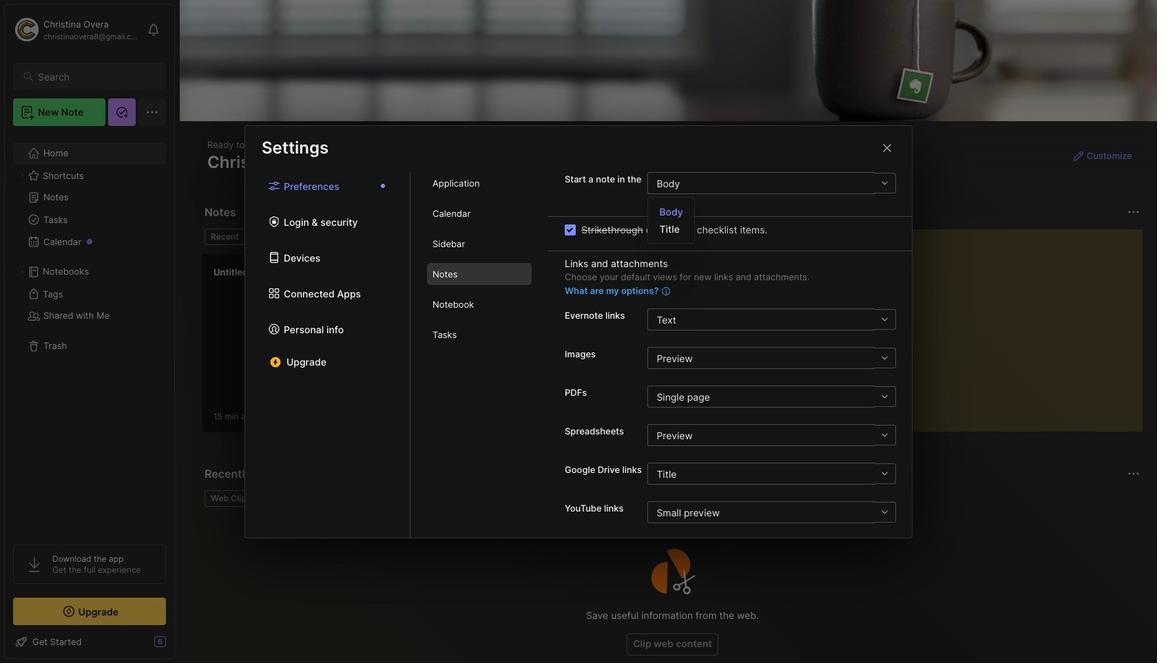 Task type: vqa. For each thing, say whether or not it's contained in the screenshot.
tab list
yes



Task type: describe. For each thing, give the bounding box(es) containing it.
Start writing… text field
[[852, 229, 1142, 421]]

main element
[[0, 0, 179, 663]]

Choose default view option for Google Drive links field
[[648, 463, 896, 485]]

Choose default view option for PDFs field
[[648, 386, 896, 408]]

Start a new note in the body or title. field
[[648, 172, 896, 194]]

Choose default view option for Images field
[[648, 347, 896, 369]]



Task type: locate. For each thing, give the bounding box(es) containing it.
tab list
[[245, 172, 411, 538], [411, 172, 548, 538], [205, 229, 819, 245]]

tree
[[5, 134, 174, 532]]

close image
[[879, 139, 896, 156]]

expand notebooks image
[[18, 268, 26, 276]]

Choose default view option for Spreadsheets field
[[648, 424, 896, 446]]

tab
[[427, 172, 532, 194], [427, 203, 532, 225], [205, 229, 245, 245], [251, 229, 306, 245], [427, 233, 532, 255], [427, 263, 532, 285], [427, 293, 532, 315], [427, 324, 532, 346], [205, 490, 257, 507]]

dropdown list menu
[[648, 203, 694, 238]]

Choose default view option for YouTube links field
[[648, 501, 896, 524]]

row group
[[202, 253, 698, 441]]

Search text field
[[38, 70, 154, 83]]

tree inside main element
[[5, 134, 174, 532]]

Choose default view option for Evernote links field
[[648, 309, 896, 331]]

None search field
[[38, 68, 154, 85]]

none search field inside main element
[[38, 68, 154, 85]]

Select30 checkbox
[[565, 224, 576, 235]]



